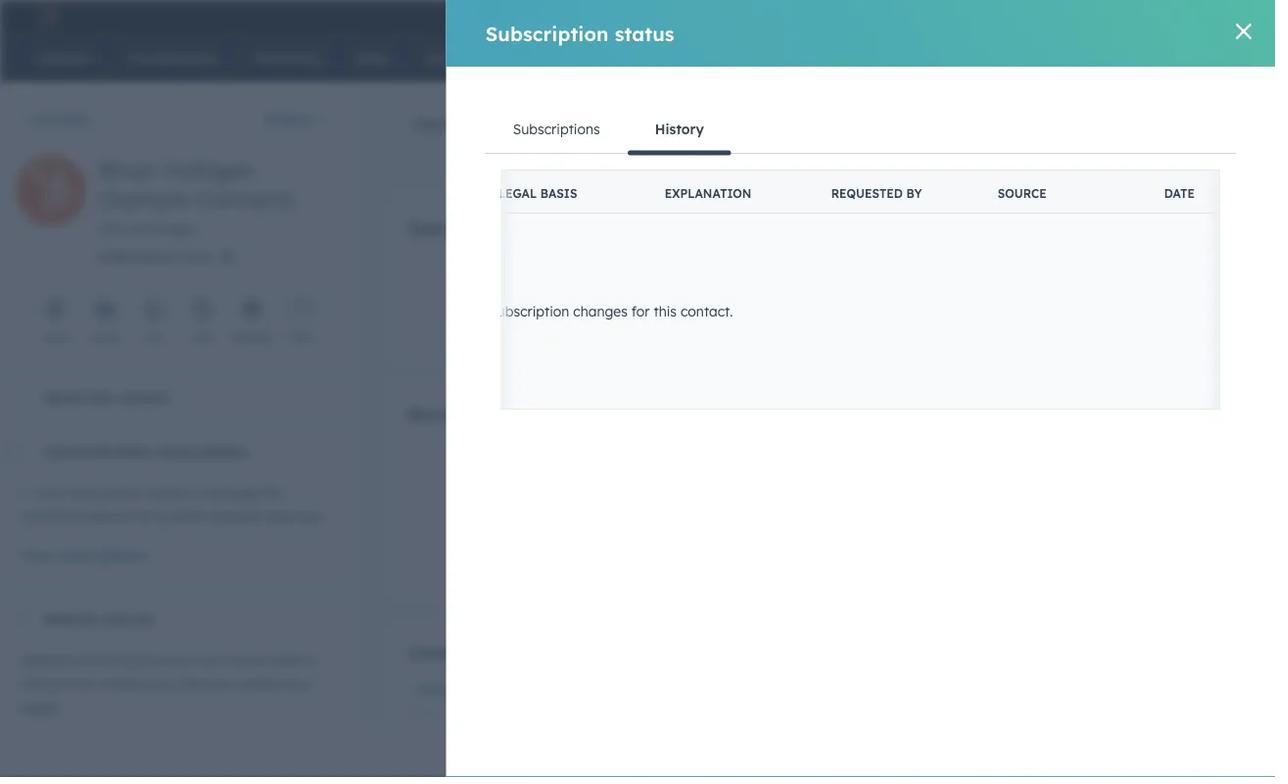 Task type: locate. For each thing, give the bounding box(es) containing it.
1 horizontal spatial subscriptions
[[156, 442, 247, 459]]

subscriptions
[[156, 442, 247, 459], [57, 547, 148, 564]]

company owner
[[415, 682, 511, 696]]

your down times
[[283, 675, 312, 692]]

date
[[1165, 186, 1196, 201], [554, 284, 585, 298]]

search button
[[1225, 41, 1258, 74]]

0 horizontal spatial this
[[131, 508, 154, 525]]

this
[[654, 303, 678, 320], [131, 508, 154, 525]]

website up pages.
[[20, 652, 71, 669]]

0 horizontal spatial communications
[[20, 508, 127, 525]]

contacts
[[30, 111, 91, 128]]

1 vertical spatial communications
[[20, 508, 127, 525]]

contact inside website activity shows you how many times a contact has visited your site and viewed your pages.
[[20, 675, 69, 692]]

search image
[[1235, 51, 1248, 65]]

menu containing funky
[[859, 0, 1252, 31]]

close image
[[1237, 24, 1252, 39]]

0 horizontal spatial your
[[146, 675, 175, 692]]

subscription down create
[[491, 303, 570, 320]]

how
[[198, 652, 225, 669]]

receives
[[211, 508, 263, 525]]

0 vertical spatial subscription
[[491, 303, 570, 320]]

contact)
[[196, 184, 293, 214]]

contacts link
[[16, 111, 91, 128]]

contact up pages.
[[20, 675, 69, 692]]

communications inside use subscription types to manage the communications this contact receives from you
[[20, 508, 127, 525]]

customize tabs
[[1112, 172, 1202, 187]]

this down the types
[[131, 508, 154, 525]]

meeting
[[231, 331, 272, 345]]

email
[[91, 331, 119, 345]]

0 vertical spatial contact
[[158, 508, 207, 525]]

settings image
[[1092, 8, 1110, 26]]

website down view subscriptions button
[[43, 610, 98, 627]]

1 your from the left
[[146, 675, 175, 692]]

website activity button
[[0, 592, 337, 645]]

1 vertical spatial subscriptions
[[57, 547, 148, 564]]

subscriptions up website activity
[[57, 547, 148, 564]]

tab list
[[486, 106, 1237, 155]]

your down the shows
[[146, 675, 175, 692]]

subscriptions link
[[486, 106, 628, 153]]

tab list containing subscriptions
[[486, 106, 1237, 155]]

history
[[655, 121, 704, 138]]

funky town image
[[1166, 7, 1184, 24]]

subscriptions inside dropdown button
[[156, 442, 247, 459]]

by
[[907, 186, 923, 201]]

activity up has at bottom
[[75, 652, 123, 669]]

subscription status
[[486, 21, 675, 46]]

0 vertical spatial date
[[1165, 186, 1196, 201]]

menu item
[[963, 0, 967, 31], [967, 0, 1004, 31]]

0 vertical spatial subscriptions
[[156, 442, 247, 459]]

subscription
[[486, 21, 609, 46]]

funky
[[1187, 7, 1221, 24]]

1 horizontal spatial your
[[283, 675, 312, 692]]

website inside dropdown button
[[43, 610, 98, 627]]

customize
[[1112, 172, 1173, 187]]

recent communications
[[408, 404, 596, 424]]

menu item right upgrade
[[963, 0, 967, 31]]

companies
[[408, 642, 496, 662]]

many
[[228, 652, 265, 669]]

viewed
[[234, 675, 279, 692]]

mdt
[[596, 305, 625, 322]]

subscriptions for view subscriptions
[[57, 547, 148, 564]]

1 horizontal spatial this
[[654, 303, 678, 320]]

activity inside dropdown button
[[102, 610, 154, 627]]

communications down the use
[[20, 508, 127, 525]]

subscriptions inside button
[[57, 547, 148, 564]]

your
[[146, 675, 175, 692], [283, 675, 312, 692]]

recent
[[408, 404, 462, 424]]

1 horizontal spatial contact
[[158, 508, 207, 525]]

0 horizontal spatial you
[[170, 652, 194, 669]]

date inside create date 10/18/2023 3:29 pm mdt
[[554, 284, 585, 298]]

activity
[[102, 610, 154, 627], [75, 652, 123, 669]]

view subscriptions
[[20, 547, 148, 564]]

you up 'site'
[[170, 652, 194, 669]]

1 vertical spatial this
[[131, 508, 154, 525]]

0 vertical spatial communications
[[466, 404, 596, 424]]

notifications button
[[1117, 0, 1150, 31]]

communications right recent
[[466, 404, 596, 424]]

ceo
[[98, 220, 126, 238]]

contact for receives
[[158, 508, 207, 525]]

0 vertical spatial activity
[[102, 610, 154, 627]]

note
[[43, 331, 68, 345]]

note image
[[48, 303, 63, 318]]

1 horizontal spatial date
[[1165, 186, 1196, 201]]

subscription down communication
[[66, 484, 145, 501]]

2 menu item from the left
[[967, 0, 1004, 31]]

you right "from"
[[302, 508, 325, 525]]

1 vertical spatial contact
[[20, 675, 69, 692]]

subscription
[[491, 303, 570, 320], [66, 484, 145, 501]]

view subscriptions button
[[20, 544, 148, 567]]

0 vertical spatial website
[[43, 610, 98, 627]]

0 vertical spatial this
[[654, 303, 678, 320]]

legal
[[499, 186, 538, 201]]

subscription inside use subscription types to manage the communications this contact receives from you
[[66, 484, 145, 501]]

0 horizontal spatial contact
[[20, 675, 69, 692]]

meeting image
[[244, 303, 259, 318]]

use
[[37, 484, 62, 501]]

funky button
[[1154, 0, 1250, 31]]

this right for
[[654, 303, 678, 320]]

0 horizontal spatial subscription
[[66, 484, 145, 501]]

(sample
[[98, 184, 190, 214]]

activity inside website activity shows you how many times a contact has visited your site and viewed your pages.
[[75, 652, 123, 669]]

1 horizontal spatial subscription
[[491, 303, 570, 320]]

contact inside use subscription types to manage the communications this contact receives from you
[[158, 508, 207, 525]]

0 horizontal spatial subscriptions
[[57, 547, 148, 564]]

website
[[43, 610, 98, 627], [20, 652, 71, 669]]

10/18/2023
[[465, 305, 538, 322]]

menu item left marketplaces 'popup button'
[[967, 0, 1004, 31]]

contact down to on the left bottom of the page
[[158, 508, 207, 525]]

navigation
[[385, 100, 620, 149]]

manage
[[205, 484, 259, 501]]

1 menu item from the left
[[963, 0, 967, 31]]

activity up the shows
[[102, 610, 154, 627]]

visited
[[100, 675, 142, 692]]

activity for website activity shows you how many times a contact has visited your site and viewed your pages.
[[75, 652, 123, 669]]

data highlights
[[408, 219, 530, 238]]

contact
[[158, 508, 207, 525], [20, 675, 69, 692]]

1 vertical spatial you
[[170, 652, 194, 669]]

notifications image
[[1125, 9, 1142, 26]]

pm
[[572, 305, 592, 322]]

changes
[[574, 303, 628, 320]]

use subscription types to manage the communications this contact receives from you
[[20, 484, 325, 525]]

marketplaces image
[[1018, 9, 1036, 26]]

0 horizontal spatial date
[[554, 284, 585, 298]]

1 vertical spatial date
[[554, 284, 585, 298]]

1 vertical spatial activity
[[75, 652, 123, 669]]

1 vertical spatial subscription
[[66, 484, 145, 501]]

0 vertical spatial you
[[302, 508, 325, 525]]

1 horizontal spatial you
[[302, 508, 325, 525]]

website inside website activity shows you how many times a contact has visited your site and viewed your pages.
[[20, 652, 71, 669]]

menu
[[859, 0, 1252, 31]]

upgrade
[[894, 9, 949, 25]]

1 vertical spatial website
[[20, 652, 71, 669]]

communications
[[466, 404, 596, 424], [20, 508, 127, 525]]

types
[[148, 484, 184, 501]]

help image
[[1059, 9, 1077, 26]]

subscriptions up to on the left bottom of the page
[[156, 442, 247, 459]]

3:29
[[542, 305, 568, 322]]

you inside website activity shows you how many times a contact has visited your site and viewed your pages.
[[170, 652, 194, 669]]



Task type: vqa. For each thing, say whether or not it's contained in the screenshot.
the topmost General
no



Task type: describe. For each thing, give the bounding box(es) containing it.
communication subscriptions
[[43, 442, 247, 459]]

marketplaces button
[[1006, 0, 1047, 31]]

more
[[288, 331, 313, 345]]

call
[[144, 331, 163, 345]]

actions
[[264, 111, 314, 128]]

communication
[[43, 442, 152, 459]]

this inside use subscription types to manage the communications this contact receives from you
[[131, 508, 154, 525]]

aren't
[[423, 303, 460, 320]]

subscription status dialog
[[384, 0, 1276, 777]]

subscriptions for communication subscriptions
[[156, 442, 247, 459]]

owner
[[475, 682, 511, 696]]

create
[[504, 284, 551, 298]]

communication subscriptions button
[[0, 424, 329, 477]]

website activity shows you how many times a contact has visited your site and viewed your pages.
[[20, 652, 316, 716]]

email image
[[97, 303, 112, 318]]

call image
[[146, 303, 161, 318]]

status
[[615, 21, 675, 46]]

upgrade link
[[861, 0, 961, 31]]

overview button
[[386, 101, 505, 148]]

actions button
[[251, 100, 341, 139]]

hubspot image
[[35, 4, 59, 27]]

the
[[262, 484, 283, 501]]

source
[[999, 186, 1048, 201]]

company owner button
[[408, 676, 511, 702]]

a
[[308, 652, 316, 669]]

site
[[178, 675, 201, 692]]

company
[[415, 682, 471, 696]]

activity for website activity
[[102, 610, 154, 627]]

pages.
[[20, 699, 63, 716]]

2 your from the left
[[283, 675, 312, 692]]

explanation
[[666, 186, 752, 201]]

any
[[464, 303, 487, 320]]

create date 10/18/2023 3:29 pm mdt
[[465, 284, 625, 322]]

customize tabs link
[[1086, 164, 1229, 195]]

and
[[205, 675, 230, 692]]

requested
[[832, 186, 904, 201]]

1 horizontal spatial communications
[[466, 404, 596, 424]]

bh@hubspot.com
[[98, 248, 212, 265]]

activities
[[533, 116, 592, 133]]

settings link
[[1088, 5, 1113, 26]]

at
[[130, 220, 144, 238]]

there
[[384, 303, 419, 320]]

halligan
[[163, 155, 255, 184]]

subscription inside dialog
[[491, 303, 570, 320]]

there aren't any subscription changes for this contact.
[[384, 303, 734, 320]]

contact for has
[[20, 675, 69, 692]]

date inside subscription status dialog
[[1165, 186, 1196, 201]]

for
[[632, 303, 651, 320]]

this inside subscription status dialog
[[654, 303, 678, 320]]

google
[[148, 220, 194, 238]]

you inside use subscription types to manage the communications this contact receives from you
[[302, 508, 325, 525]]

website for website activity shows you how many times a contact has visited your site and viewed your pages.
[[20, 652, 71, 669]]

highlights
[[451, 219, 530, 238]]

times
[[269, 652, 304, 669]]

task image
[[195, 303, 210, 318]]

brian
[[98, 155, 157, 184]]

navigation containing overview
[[385, 100, 620, 149]]

basis
[[541, 186, 578, 201]]

help button
[[1051, 0, 1085, 31]]

view
[[20, 547, 53, 564]]

activities button
[[505, 101, 619, 148]]

contact.
[[681, 303, 734, 320]]

Search HubSpot search field
[[1000, 41, 1240, 74]]

has
[[73, 675, 96, 692]]

shows
[[127, 652, 167, 669]]

brian halligan (sample contact) ceo at google
[[98, 155, 293, 238]]

website activity
[[43, 610, 154, 627]]

website for website activity
[[43, 610, 98, 627]]

legal basis
[[499, 186, 578, 201]]

hubspot link
[[24, 4, 73, 27]]

more image
[[293, 303, 308, 318]]

caret image
[[16, 448, 27, 453]]

overview
[[413, 116, 477, 133]]

task
[[191, 331, 214, 345]]

history link
[[628, 106, 732, 155]]

data
[[408, 219, 447, 238]]

tab list inside subscription status dialog
[[486, 106, 1237, 155]]

from
[[267, 508, 298, 525]]

tabs
[[1177, 172, 1202, 187]]

to
[[188, 484, 201, 501]]

requested by
[[832, 186, 923, 201]]

subscriptions
[[513, 121, 600, 138]]



